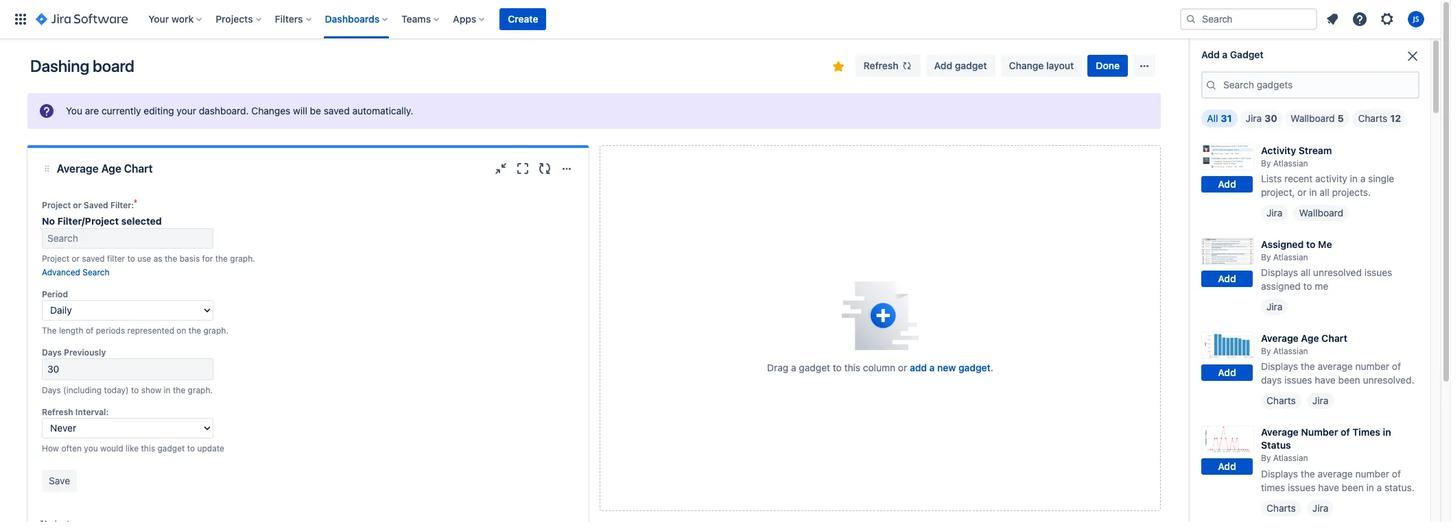 Task type: describe. For each thing, give the bounding box(es) containing it.
days (including today) to show in the graph.
[[42, 386, 213, 396]]

0 vertical spatial saved
[[324, 105, 350, 117]]

number inside average age chart by atlassian displays the average number of days issues have been unresolved.
[[1355, 361, 1389, 373]]

activity stream image
[[1201, 144, 1254, 171]]

more actions for average age chart gadget image
[[558, 161, 575, 177]]

me
[[1315, 281, 1328, 292]]

project,
[[1261, 187, 1295, 198]]

average age chart by atlassian displays the average number of days issues have been unresolved.
[[1261, 333, 1414, 387]]

Search gadgets field
[[1219, 73, 1418, 97]]

times
[[1261, 482, 1285, 494]]

average inside average number of times in status by atlassian displays the average number of times issues have been in a status.
[[1318, 468, 1353, 480]]

an arrow curved in a circular way on the button that refreshes the dashboard image
[[38, 519, 49, 523]]

30
[[1264, 112, 1277, 124]]

your
[[177, 105, 196, 117]]

12
[[1390, 112, 1401, 124]]

project or saved filter to use as the basis for the graph. advanced search
[[42, 254, 255, 278]]

a left gadget
[[1222, 49, 1228, 60]]

activity stream by atlassian lists recent activity in a single project, or in all projects.
[[1261, 145, 1394, 198]]

average for average number of times in status by atlassian displays the average number of times issues have been in a status.
[[1261, 427, 1299, 439]]

all inside assigned to me by atlassian displays all unresolved issues assigned to me
[[1301, 267, 1310, 279]]

by inside average age chart by atlassian displays the average number of days issues have been unresolved.
[[1261, 347, 1271, 357]]

the right on
[[189, 326, 201, 336]]

add gadget
[[934, 60, 987, 71]]

board
[[93, 56, 134, 75]]

have inside average number of times in status by atlassian displays the average number of times issues have been in a status.
[[1318, 482, 1339, 494]]

been inside average age chart by atlassian displays the average number of days issues have been unresolved.
[[1338, 375, 1360, 387]]

filters
[[275, 13, 303, 25]]

length
[[59, 326, 83, 336]]

chart for average age chart by atlassian displays the average number of days issues have been unresolved.
[[1321, 333, 1347, 345]]

update
[[197, 444, 224, 454]]

charts for average number of times in status
[[1266, 503, 1296, 514]]

represented
[[127, 326, 174, 336]]

refresh interval:
[[42, 408, 109, 418]]

issues inside assigned to me by atlassian displays all unresolved issues assigned to me
[[1364, 267, 1392, 279]]

refresh image
[[901, 60, 912, 71]]

this inside average age chart region
[[141, 444, 155, 454]]

will
[[293, 105, 307, 117]]

editing
[[144, 105, 174, 117]]

you are currently editing your dashboard. changes will be saved automatically.
[[66, 105, 413, 117]]

of up status.
[[1392, 468, 1401, 480]]

average for average age chart
[[57, 163, 99, 175]]

unresolved
[[1313, 267, 1362, 279]]

basis
[[179, 254, 200, 264]]

gadget right "drag"
[[799, 362, 830, 374]]

add button for displays the average number of days issues have been unresolved.
[[1201, 365, 1253, 381]]

the right for
[[215, 254, 228, 264]]

refresh average age chart image
[[536, 161, 553, 177]]

minimize average age chart image
[[493, 161, 509, 177]]

lists
[[1261, 173, 1282, 185]]

the inside average number of times in status by atlassian displays the average number of times issues have been in a status.
[[1301, 468, 1315, 480]]

drag
[[767, 362, 788, 374]]

add a gadget
[[1201, 49, 1264, 60]]

displays for to
[[1261, 267, 1298, 279]]

a right "drag"
[[791, 362, 796, 374]]

all inside activity stream by atlassian lists recent activity in a single project, or in all projects.
[[1320, 187, 1329, 198]]

all 31
[[1207, 112, 1232, 124]]

change
[[1009, 60, 1044, 71]]

primary element
[[8, 0, 1180, 38]]

of inside average age chart region
[[86, 326, 94, 336]]

advanced search link
[[42, 268, 110, 278]]

activity
[[1315, 173, 1347, 185]]

of inside average age chart by atlassian displays the average number of days issues have been unresolved.
[[1392, 361, 1401, 373]]

add gadget img image
[[842, 282, 919, 351]]

search field inside banner
[[1180, 8, 1317, 30]]

wallboard for wallboard
[[1299, 207, 1343, 219]]

saved
[[84, 200, 108, 211]]

the right show
[[173, 386, 185, 396]]

atlassian inside average number of times in status by atlassian displays the average number of times issues have been in a status.
[[1273, 454, 1308, 464]]

atlassian inside assigned to me by atlassian displays all unresolved issues assigned to me
[[1273, 253, 1308, 263]]

add for assigned to me
[[1218, 273, 1236, 284]]

jira up 'number'
[[1312, 395, 1328, 407]]

add
[[910, 362, 927, 374]]

automatically.
[[352, 105, 413, 117]]

periods
[[96, 326, 125, 336]]

recent
[[1284, 173, 1313, 185]]

filter/project
[[57, 215, 119, 227]]

average age chart region
[[38, 189, 578, 523]]

dashboard.
[[199, 105, 249, 117]]

graph. for days (including today) to show in the graph.
[[188, 386, 213, 396]]

in inside average age chart region
[[164, 386, 171, 396]]

atlassian inside average age chart by atlassian displays the average number of days issues have been unresolved.
[[1273, 347, 1308, 357]]

work
[[171, 13, 194, 25]]

show
[[141, 386, 161, 396]]

the length of periods represented on the graph.
[[42, 326, 228, 336]]

teams button
[[397, 8, 445, 30]]

your profile and settings image
[[1408, 11, 1424, 27]]

gadget
[[1230, 49, 1264, 60]]

your work
[[148, 13, 194, 25]]

wallboard 5
[[1291, 112, 1344, 124]]

apps button
[[449, 8, 490, 30]]

settings image
[[1379, 11, 1395, 27]]

unresolved.
[[1363, 375, 1414, 387]]

create
[[508, 13, 538, 25]]

no filter/project selected
[[42, 215, 162, 227]]

done
[[1096, 60, 1120, 71]]

gadget inside average age chart region
[[157, 444, 185, 454]]

dashboards
[[325, 13, 379, 25]]

average number of times in status by atlassian displays the average number of times issues have been in a status.
[[1261, 427, 1415, 494]]

often
[[61, 444, 82, 454]]

add left gadget
[[1201, 49, 1220, 60]]

assigned
[[1261, 239, 1304, 250]]

jira left 30
[[1245, 112, 1261, 124]]

add button for displays the average number of times issues have been in a status.
[[1201, 459, 1253, 475]]

refresh for refresh
[[863, 60, 898, 71]]

by inside average number of times in status by atlassian displays the average number of times issues have been in a status.
[[1261, 454, 1271, 464]]

projects
[[216, 13, 253, 25]]

assigned to me image
[[1201, 238, 1254, 265]]

average age chart image
[[1201, 332, 1254, 359]]

graph. for the length of periods represented on the graph.
[[203, 326, 228, 336]]

me
[[1318, 239, 1332, 250]]

would
[[100, 444, 123, 454]]

layout
[[1046, 60, 1074, 71]]

be
[[310, 105, 321, 117]]

.
[[991, 362, 993, 374]]

add for average age chart
[[1218, 367, 1236, 379]]

use
[[137, 254, 151, 264]]

are
[[85, 105, 99, 117]]

days previously
[[42, 348, 106, 358]]

number inside average number of times in status by atlassian displays the average number of times issues have been in a status.
[[1355, 468, 1389, 480]]

status.
[[1384, 482, 1415, 494]]

days for days (including today) to show in the graph.
[[42, 386, 61, 396]]

interval:
[[75, 408, 109, 418]]

close icon image
[[1404, 48, 1421, 64]]

search image
[[1186, 14, 1196, 25]]

add for activity stream
[[1218, 179, 1236, 190]]

in down 'recent'
[[1309, 187, 1317, 198]]

new
[[937, 362, 956, 374]]

status
[[1261, 440, 1291, 452]]



Task type: vqa. For each thing, say whether or not it's contained in the screenshot.


Task type: locate. For each thing, give the bounding box(es) containing it.
age down me
[[1301, 333, 1319, 345]]

1 days from the top
[[42, 348, 62, 358]]

2 vertical spatial average
[[1261, 427, 1299, 439]]

charts left the 12
[[1358, 112, 1387, 124]]

1 horizontal spatial search field
[[1180, 8, 1317, 30]]

0 vertical spatial refresh
[[863, 60, 898, 71]]

displays up times
[[1261, 468, 1298, 480]]

by up lists
[[1261, 158, 1271, 169]]

1 vertical spatial refresh
[[42, 408, 73, 418]]

average up project or saved filter:
[[57, 163, 99, 175]]

charts down times
[[1266, 503, 1296, 514]]

1 horizontal spatial age
[[1301, 333, 1319, 345]]

assigned to me by atlassian displays all unresolved issues assigned to me
[[1261, 239, 1392, 292]]

currently
[[102, 105, 141, 117]]

add button down average number of times in status image
[[1201, 459, 1253, 475]]

days
[[42, 348, 62, 358], [42, 386, 61, 396]]

refresh left refresh image
[[863, 60, 898, 71]]

0 vertical spatial chart
[[124, 163, 153, 175]]

Search field
[[1180, 8, 1317, 30], [42, 228, 213, 249]]

average
[[57, 163, 99, 175], [1261, 333, 1299, 345], [1261, 427, 1299, 439]]

2 days from the top
[[42, 386, 61, 396]]

add for average number of times in status
[[1218, 461, 1236, 473]]

saved inside project or saved filter to use as the basis for the graph. advanced search
[[82, 254, 105, 264]]

gadget left change
[[955, 60, 987, 71]]

the
[[165, 254, 177, 264], [215, 254, 228, 264], [189, 326, 201, 336], [1301, 361, 1315, 373], [173, 386, 185, 396], [1301, 468, 1315, 480]]

2 vertical spatial graph.
[[188, 386, 213, 396]]

0 vertical spatial wallboard
[[1291, 112, 1335, 124]]

banner containing your work
[[0, 0, 1441, 38]]

refresh button
[[855, 55, 920, 77]]

all up assigned
[[1301, 267, 1310, 279]]

been left status.
[[1342, 482, 1364, 494]]

none submit inside average age chart region
[[42, 471, 77, 493]]

dashing board
[[30, 56, 134, 75]]

1 vertical spatial chart
[[1321, 333, 1347, 345]]

age up filter: on the left top of the page
[[101, 163, 121, 175]]

average age chart
[[57, 163, 153, 175]]

0 vertical spatial been
[[1338, 375, 1360, 387]]

0 vertical spatial average
[[1318, 361, 1353, 373]]

1 displays from the top
[[1261, 267, 1298, 279]]

on
[[177, 326, 186, 336]]

drag a gadget to this column or add a new gadget .
[[767, 362, 993, 374]]

2 displays from the top
[[1261, 361, 1298, 373]]

your work button
[[144, 8, 207, 30]]

0 vertical spatial graph.
[[230, 254, 255, 264]]

been
[[1338, 375, 1360, 387], [1342, 482, 1364, 494]]

3 displays from the top
[[1261, 468, 1298, 480]]

jira software image
[[36, 11, 128, 27], [36, 11, 128, 27]]

1 vertical spatial issues
[[1284, 375, 1312, 387]]

add a new gadget button
[[910, 362, 991, 375]]

have right times
[[1318, 482, 1339, 494]]

1 vertical spatial displays
[[1261, 361, 1298, 373]]

in right times
[[1383, 427, 1391, 439]]

days left (including
[[42, 386, 61, 396]]

days for days previously
[[42, 348, 62, 358]]

how often you would like this gadget to update
[[42, 444, 224, 454]]

a up projects.
[[1360, 173, 1365, 185]]

5
[[1338, 112, 1344, 124]]

graph. right for
[[230, 254, 255, 264]]

0 vertical spatial all
[[1320, 187, 1329, 198]]

1 project from the top
[[42, 200, 71, 211]]

been left unresolved.
[[1338, 375, 1360, 387]]

2 average from the top
[[1318, 468, 1353, 480]]

displays up days
[[1261, 361, 1298, 373]]

or left saved
[[73, 200, 81, 211]]

no
[[42, 215, 55, 227]]

saved
[[324, 105, 350, 117], [82, 254, 105, 264]]

atlassian up 'recent'
[[1273, 158, 1308, 169]]

add down assigned to me image
[[1218, 273, 1236, 284]]

like
[[126, 444, 139, 454]]

project up advanced
[[42, 254, 69, 264]]

add button for lists recent activity in a single project, or in all projects.
[[1201, 177, 1253, 193]]

refresh inside average age chart region
[[42, 408, 73, 418]]

wallboard
[[1291, 112, 1335, 124], [1299, 207, 1343, 219]]

projects button
[[211, 8, 267, 30]]

average inside average age chart by atlassian displays the average number of days issues have been unresolved.
[[1261, 333, 1299, 345]]

or left add
[[898, 362, 907, 374]]

0 vertical spatial number
[[1355, 361, 1389, 373]]

1 vertical spatial graph.
[[203, 326, 228, 336]]

1 number from the top
[[1355, 361, 1389, 373]]

(including
[[63, 386, 102, 396]]

refresh for refresh interval:
[[42, 408, 73, 418]]

2 atlassian from the top
[[1273, 253, 1308, 263]]

Days Previously text field
[[42, 359, 213, 381]]

create button
[[500, 8, 546, 30]]

gadget right like
[[157, 444, 185, 454]]

1 vertical spatial average
[[1318, 468, 1353, 480]]

2 project from the top
[[42, 254, 69, 264]]

age for average age chart
[[101, 163, 121, 175]]

a inside activity stream by atlassian lists recent activity in a single project, or in all projects.
[[1360, 173, 1365, 185]]

gadget inside button
[[955, 60, 987, 71]]

average
[[1318, 361, 1353, 373], [1318, 468, 1353, 480]]

in right show
[[164, 386, 171, 396]]

issues inside average age chart by atlassian displays the average number of days issues have been unresolved.
[[1284, 375, 1312, 387]]

today)
[[104, 386, 129, 396]]

0 horizontal spatial refresh
[[42, 408, 73, 418]]

add button down assigned to me image
[[1201, 271, 1253, 287]]

add gadget button
[[926, 55, 995, 77]]

project or saved filter:
[[42, 200, 134, 211]]

chart for average age chart
[[124, 163, 153, 175]]

this right like
[[141, 444, 155, 454]]

you
[[66, 105, 82, 117]]

2 by from the top
[[1261, 253, 1271, 263]]

gadget
[[955, 60, 987, 71], [799, 362, 830, 374], [958, 362, 991, 374], [157, 444, 185, 454]]

displays for days
[[1261, 361, 1298, 373]]

projects.
[[1332, 187, 1371, 198]]

1 average from the top
[[1318, 361, 1353, 373]]

2 number from the top
[[1355, 468, 1389, 480]]

have
[[1315, 375, 1336, 387], [1318, 482, 1339, 494]]

project inside project or saved filter to use as the basis for the graph. advanced search
[[42, 254, 69, 264]]

graph.
[[230, 254, 255, 264], [203, 326, 228, 336], [188, 386, 213, 396]]

1 vertical spatial all
[[1301, 267, 1310, 279]]

number up status.
[[1355, 468, 1389, 480]]

add button down the average age chart image
[[1201, 365, 1253, 381]]

or inside project or saved filter to use as the basis for the graph. advanced search
[[72, 254, 80, 264]]

search field down the 'selected'
[[42, 228, 213, 249]]

3 add button from the top
[[1201, 365, 1253, 381]]

all
[[1320, 187, 1329, 198], [1301, 267, 1310, 279]]

teams
[[401, 13, 431, 25]]

the up 'number'
[[1301, 361, 1315, 373]]

graph. right on
[[203, 326, 228, 336]]

jira 30
[[1245, 112, 1277, 124]]

2 add button from the top
[[1201, 271, 1253, 287]]

add button
[[1201, 177, 1253, 193], [1201, 271, 1253, 287], [1201, 365, 1253, 381], [1201, 459, 1253, 475]]

in up projects.
[[1350, 173, 1358, 185]]

a left status.
[[1377, 482, 1382, 494]]

all down activity
[[1320, 187, 1329, 198]]

assigned
[[1261, 281, 1301, 292]]

issues right times
[[1288, 482, 1316, 494]]

period
[[42, 290, 68, 300]]

None submit
[[42, 471, 77, 493]]

age inside average age chart by atlassian displays the average number of days issues have been unresolved.
[[1301, 333, 1319, 345]]

your
[[148, 13, 169, 25]]

age
[[101, 163, 121, 175], [1301, 333, 1319, 345]]

apps
[[453, 13, 476, 25]]

in left status.
[[1366, 482, 1374, 494]]

1 vertical spatial have
[[1318, 482, 1339, 494]]

0 vertical spatial project
[[42, 200, 71, 211]]

displays up assigned
[[1261, 267, 1298, 279]]

saved right the be
[[324, 105, 350, 117]]

chart down me
[[1321, 333, 1347, 345]]

0 vertical spatial search field
[[1180, 8, 1317, 30]]

1 add button from the top
[[1201, 177, 1253, 193]]

1 vertical spatial search field
[[42, 228, 213, 249]]

have up 'number'
[[1315, 375, 1336, 387]]

have inside average age chart by atlassian displays the average number of days issues have been unresolved.
[[1315, 375, 1336, 387]]

jira down average number of times in status by atlassian displays the average number of times issues have been in a status.
[[1312, 503, 1328, 514]]

been inside average number of times in status by atlassian displays the average number of times issues have been in a status.
[[1342, 482, 1364, 494]]

0 horizontal spatial search field
[[42, 228, 213, 249]]

chart up filter: on the left top of the page
[[124, 163, 153, 175]]

project for project or saved filter to use as the basis for the graph. advanced search
[[42, 254, 69, 264]]

3 by from the top
[[1261, 347, 1271, 357]]

graph. right show
[[188, 386, 213, 396]]

issues right 'unresolved'
[[1364, 267, 1392, 279]]

0 vertical spatial displays
[[1261, 267, 1298, 279]]

chart
[[124, 163, 153, 175], [1321, 333, 1347, 345]]

2 vertical spatial issues
[[1288, 482, 1316, 494]]

average up status
[[1261, 427, 1299, 439]]

1 horizontal spatial chart
[[1321, 333, 1347, 345]]

1 horizontal spatial saved
[[324, 105, 350, 117]]

1 vertical spatial project
[[42, 254, 69, 264]]

average inside average number of times in status by atlassian displays the average number of times issues have been in a status.
[[1261, 427, 1299, 439]]

charts down days
[[1266, 395, 1296, 407]]

0 horizontal spatial saved
[[82, 254, 105, 264]]

how
[[42, 444, 59, 454]]

average up days
[[1261, 333, 1299, 345]]

2 vertical spatial charts
[[1266, 503, 1296, 514]]

by up days
[[1261, 347, 1271, 357]]

help image
[[1352, 11, 1368, 27]]

appswitcher icon image
[[12, 11, 29, 27]]

or up advanced search link
[[72, 254, 80, 264]]

a
[[1222, 49, 1228, 60], [1360, 173, 1365, 185], [791, 362, 796, 374], [929, 362, 935, 374], [1377, 482, 1382, 494]]

of left times
[[1341, 427, 1350, 439]]

graph. inside project or saved filter to use as the basis for the graph. advanced search
[[230, 254, 255, 264]]

days
[[1261, 375, 1282, 387]]

4 by from the top
[[1261, 454, 1271, 464]]

notifications image
[[1324, 11, 1341, 27]]

you
[[84, 444, 98, 454]]

charts 12
[[1358, 112, 1401, 124]]

average number of times in status image
[[1201, 426, 1254, 453]]

3 atlassian from the top
[[1273, 347, 1308, 357]]

charts
[[1358, 112, 1387, 124], [1266, 395, 1296, 407], [1266, 503, 1296, 514]]

0 vertical spatial have
[[1315, 375, 1336, 387]]

the inside average age chart by atlassian displays the average number of days issues have been unresolved.
[[1301, 361, 1315, 373]]

banner
[[0, 0, 1441, 38]]

issues
[[1364, 267, 1392, 279], [1284, 375, 1312, 387], [1288, 482, 1316, 494]]

gadget right new
[[958, 362, 991, 374]]

age for average age chart by atlassian displays the average number of days issues have been unresolved.
[[1301, 333, 1319, 345]]

0 vertical spatial issues
[[1364, 267, 1392, 279]]

1 by from the top
[[1261, 158, 1271, 169]]

project
[[42, 200, 71, 211], [42, 254, 69, 264]]

displays inside average age chart by atlassian displays the average number of days issues have been unresolved.
[[1261, 361, 1298, 373]]

search
[[83, 268, 110, 278]]

atlassian
[[1273, 158, 1308, 169], [1273, 253, 1308, 263], [1273, 347, 1308, 357], [1273, 454, 1308, 464]]

dashing
[[30, 56, 89, 75]]

days down the
[[42, 348, 62, 358]]

of up unresolved.
[[1392, 361, 1401, 373]]

previously
[[64, 348, 106, 358]]

activity
[[1261, 145, 1296, 156]]

to inside project or saved filter to use as the basis for the graph. advanced search
[[127, 254, 135, 264]]

1 vertical spatial this
[[141, 444, 155, 454]]

refresh
[[863, 60, 898, 71], [42, 408, 73, 418]]

of
[[86, 326, 94, 336], [1392, 361, 1401, 373], [1341, 427, 1350, 439], [1392, 468, 1401, 480]]

advanced
[[42, 268, 80, 278]]

filter
[[107, 254, 125, 264]]

as
[[153, 254, 162, 264]]

single
[[1368, 173, 1394, 185]]

issues right days
[[1284, 375, 1312, 387]]

or inside activity stream by atlassian lists recent activity in a single project, or in all projects.
[[1297, 187, 1307, 198]]

saved up search
[[82, 254, 105, 264]]

for
[[202, 254, 213, 264]]

1 vertical spatial been
[[1342, 482, 1364, 494]]

0 horizontal spatial age
[[101, 163, 121, 175]]

0 vertical spatial age
[[101, 163, 121, 175]]

refresh down (including
[[42, 408, 73, 418]]

4 atlassian from the top
[[1273, 454, 1308, 464]]

the right as at the left of the page
[[165, 254, 177, 264]]

1 vertical spatial average
[[1261, 333, 1299, 345]]

atlassian inside activity stream by atlassian lists recent activity in a single project, or in all projects.
[[1273, 158, 1308, 169]]

a right add
[[929, 362, 935, 374]]

0 horizontal spatial chart
[[124, 163, 153, 175]]

add down average number of times in status image
[[1218, 461, 1236, 473]]

jira
[[1245, 112, 1261, 124], [1266, 207, 1283, 219], [1266, 301, 1283, 313], [1312, 395, 1328, 407], [1312, 503, 1328, 514]]

by inside activity stream by atlassian lists recent activity in a single project, or in all projects.
[[1261, 158, 1271, 169]]

average up 'number'
[[1318, 361, 1353, 373]]

4 add button from the top
[[1201, 459, 1253, 475]]

1 horizontal spatial this
[[844, 362, 860, 374]]

wallboard for wallboard 5
[[1291, 112, 1335, 124]]

charts for average age chart
[[1266, 395, 1296, 407]]

this left column
[[844, 362, 860, 374]]

31
[[1221, 112, 1232, 124]]

1 horizontal spatial refresh
[[863, 60, 898, 71]]

1 horizontal spatial all
[[1320, 187, 1329, 198]]

0 horizontal spatial this
[[141, 444, 155, 454]]

change layout
[[1009, 60, 1074, 71]]

a inside average number of times in status by atlassian displays the average number of times issues have been in a status.
[[1377, 482, 1382, 494]]

project up no
[[42, 200, 71, 211]]

by
[[1261, 158, 1271, 169], [1261, 253, 1271, 263], [1261, 347, 1271, 357], [1261, 454, 1271, 464]]

star dashing board image
[[830, 58, 846, 75]]

1 vertical spatial saved
[[82, 254, 105, 264]]

of right length
[[86, 326, 94, 336]]

1 vertical spatial wallboard
[[1299, 207, 1343, 219]]

by down assigned
[[1261, 253, 1271, 263]]

more dashboard actions image
[[1136, 58, 1153, 74]]

average inside average age chart by atlassian displays the average number of days issues have been unresolved.
[[1318, 361, 1353, 373]]

1 vertical spatial age
[[1301, 333, 1319, 345]]

maximize average age chart image
[[515, 161, 531, 177]]

0 horizontal spatial all
[[1301, 267, 1310, 279]]

average for average age chart by atlassian displays the average number of days issues have been unresolved.
[[1261, 333, 1299, 345]]

0 vertical spatial days
[[42, 348, 62, 358]]

add down the average age chart image
[[1218, 367, 1236, 379]]

wallboard left 5
[[1291, 112, 1335, 124]]

number up unresolved.
[[1355, 361, 1389, 373]]

0 vertical spatial average
[[57, 163, 99, 175]]

1 vertical spatial charts
[[1266, 395, 1296, 407]]

refresh inside 'refresh' button
[[863, 60, 898, 71]]

project for project or saved filter:
[[42, 200, 71, 211]]

the down 'number'
[[1301, 468, 1315, 480]]

0 vertical spatial this
[[844, 362, 860, 374]]

change layout button
[[1001, 55, 1082, 77]]

displays inside assigned to me by atlassian displays all unresolved issues assigned to me
[[1261, 267, 1298, 279]]

by inside assigned to me by atlassian displays all unresolved issues assigned to me
[[1261, 253, 1271, 263]]

average down 'number'
[[1318, 468, 1353, 480]]

column
[[863, 362, 895, 374]]

2 vertical spatial displays
[[1261, 468, 1298, 480]]

0 vertical spatial charts
[[1358, 112, 1387, 124]]

add right refresh image
[[934, 60, 952, 71]]

or down 'recent'
[[1297, 187, 1307, 198]]

1 vertical spatial days
[[42, 386, 61, 396]]

add button for displays all unresolved issues assigned to me
[[1201, 271, 1253, 287]]

chart inside average age chart by atlassian displays the average number of days issues have been unresolved.
[[1321, 333, 1347, 345]]

issues inside average number of times in status by atlassian displays the average number of times issues have been in a status.
[[1288, 482, 1316, 494]]

jira down assigned
[[1266, 301, 1283, 313]]

by down status
[[1261, 454, 1271, 464]]

add down activity stream image
[[1218, 179, 1236, 190]]

changes
[[251, 105, 290, 117]]

selected
[[121, 215, 162, 227]]

filters button
[[271, 8, 317, 30]]

stream
[[1299, 145, 1332, 156]]

atlassian up days
[[1273, 347, 1308, 357]]

all
[[1207, 112, 1218, 124]]

atlassian down status
[[1273, 454, 1308, 464]]

1 vertical spatial number
[[1355, 468, 1389, 480]]

1 atlassian from the top
[[1273, 158, 1308, 169]]

wallboard up me
[[1299, 207, 1343, 219]]

search field inside average age chart region
[[42, 228, 213, 249]]

add button down activity stream image
[[1201, 177, 1253, 193]]

search field up gadget
[[1180, 8, 1317, 30]]

jira down project,
[[1266, 207, 1283, 219]]

atlassian down assigned
[[1273, 253, 1308, 263]]

displays inside average number of times in status by atlassian displays the average number of times issues have been in a status.
[[1261, 468, 1298, 480]]



